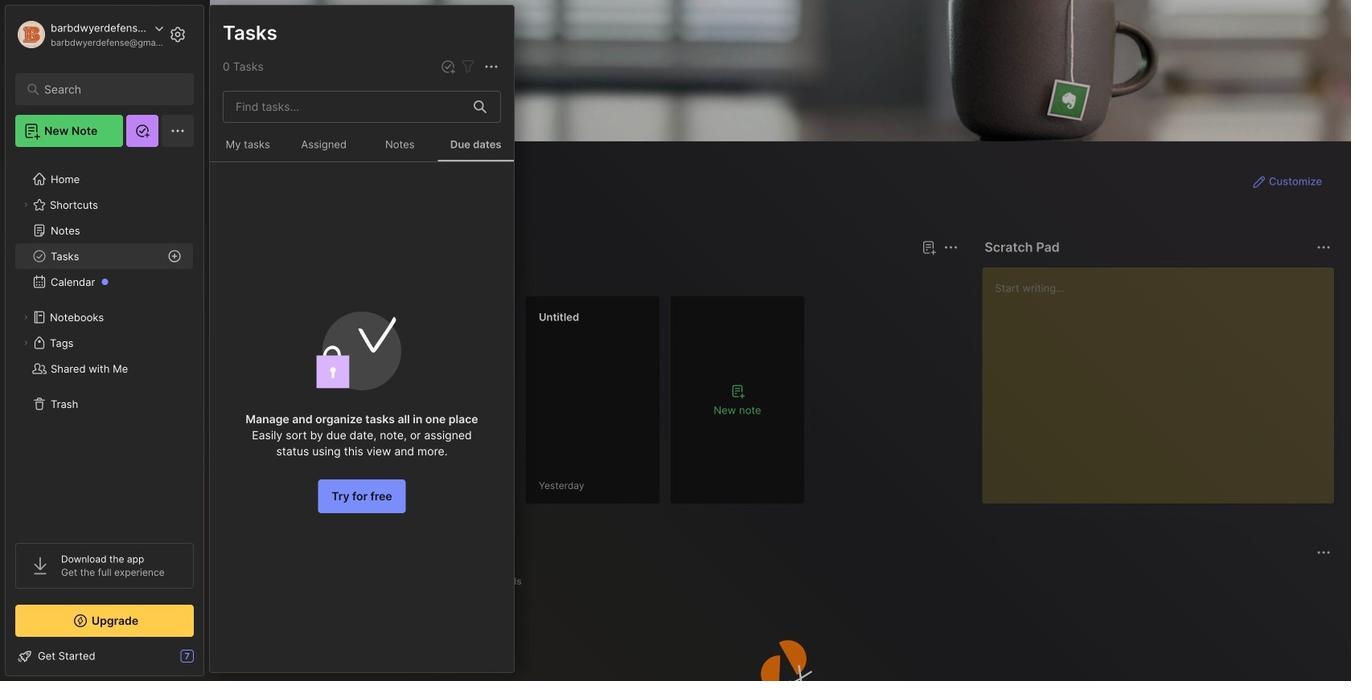 Task type: vqa. For each thing, say whether or not it's contained in the screenshot.
Filter tasks field
yes



Task type: locate. For each thing, give the bounding box(es) containing it.
tab list
[[239, 573, 1329, 592]]

None search field
[[44, 80, 172, 99]]

Search text field
[[44, 82, 172, 97]]

Account field
[[15, 18, 164, 51]]

More actions and view options field
[[478, 57, 501, 77]]

expand tags image
[[21, 339, 31, 348]]

tree
[[6, 157, 203, 529]]

more actions and view options image
[[482, 57, 501, 77]]

click to collapse image
[[203, 652, 215, 672]]

row group
[[236, 296, 815, 515]]

tab
[[239, 267, 286, 286], [239, 573, 300, 592], [484, 573, 529, 592]]



Task type: describe. For each thing, give the bounding box(es) containing it.
none search field inside main element
[[44, 80, 172, 99]]

settings image
[[168, 25, 187, 44]]

Start writing… text field
[[995, 268, 1333, 491]]

Filter tasks field
[[458, 57, 478, 77]]

expand notebooks image
[[21, 313, 31, 322]]

main element
[[0, 0, 209, 682]]

Help and Learning task checklist field
[[6, 644, 203, 670]]

filter tasks image
[[458, 57, 478, 77]]

Find tasks… text field
[[226, 94, 464, 120]]

tree inside main element
[[6, 157, 203, 529]]

new task image
[[440, 59, 456, 75]]



